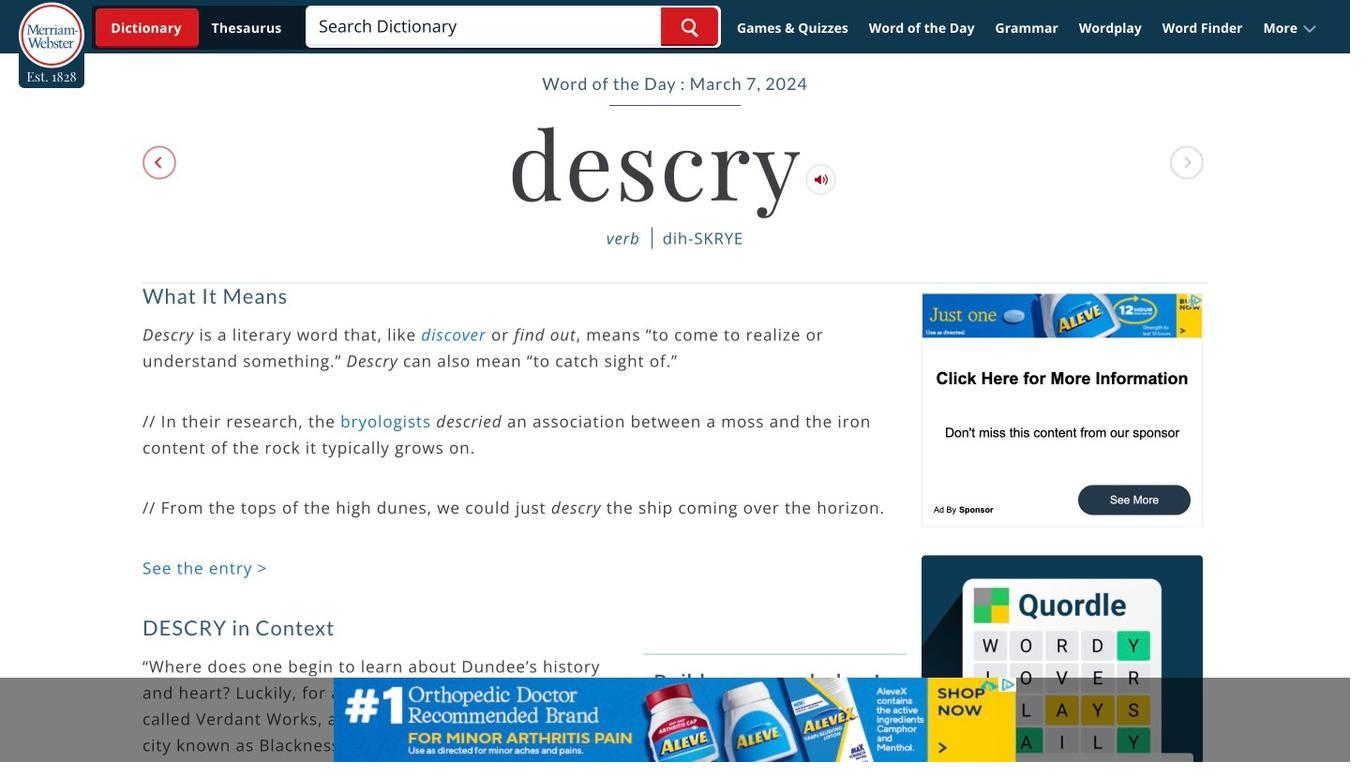 Task type: describe. For each thing, give the bounding box(es) containing it.
Search search field
[[308, 8, 718, 46]]

toggle search dictionary/thesaurus image
[[96, 8, 199, 48]]

search word image
[[681, 18, 698, 38]]

play quordle: guess all four words in a limited number of tries.  each of your guesses must be a real 5-letter word. image
[[922, 555, 1203, 762]]

1 vertical spatial advertisement element
[[334, 678, 1016, 762]]



Task type: locate. For each thing, give the bounding box(es) containing it.
advertisement element
[[922, 293, 1203, 527], [334, 678, 1016, 762]]

0 vertical spatial advertisement element
[[922, 293, 1203, 527]]

merriam webster - established 1828 image
[[19, 2, 84, 70]]



Task type: vqa. For each thing, say whether or not it's contained in the screenshot.
bottommost Advertisement element
yes



